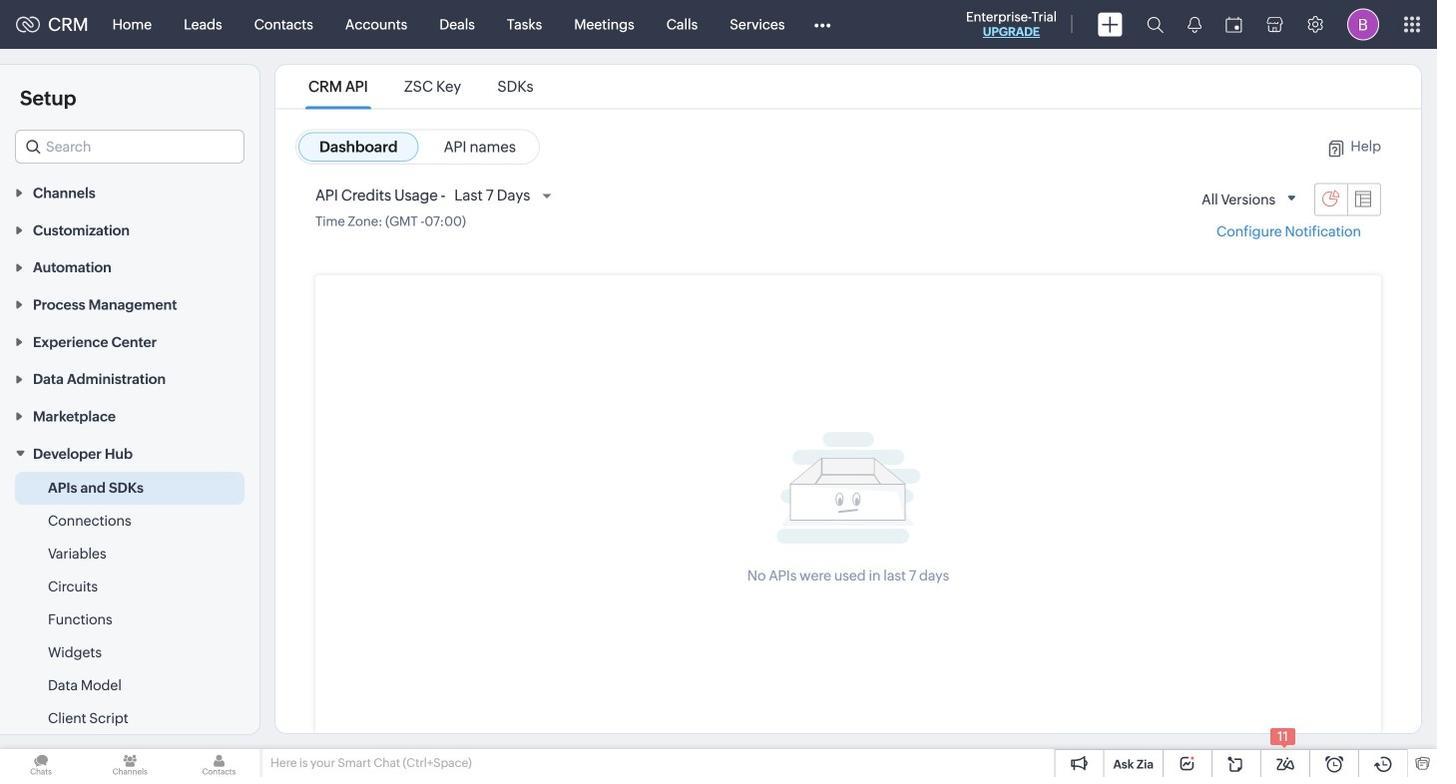Task type: describe. For each thing, give the bounding box(es) containing it.
Search text field
[[16, 131, 244, 163]]

logo image
[[16, 16, 40, 32]]

calendar image
[[1226, 16, 1242, 32]]

signals image
[[1188, 16, 1202, 33]]

Other Modules field
[[801, 8, 844, 40]]

signals element
[[1176, 0, 1214, 49]]

create menu image
[[1098, 12, 1123, 36]]

contacts image
[[178, 749, 260, 777]]

profile element
[[1335, 0, 1391, 48]]

search element
[[1135, 0, 1176, 49]]

none field search
[[15, 130, 245, 164]]



Task type: vqa. For each thing, say whether or not it's contained in the screenshot.
Signals ELEMENT
yes



Task type: locate. For each thing, give the bounding box(es) containing it.
channels image
[[89, 749, 171, 777]]

None field
[[15, 130, 245, 164], [1194, 183, 1307, 217], [1194, 183, 1307, 217]]

create menu element
[[1086, 0, 1135, 48]]

search image
[[1147, 16, 1164, 33]]

region
[[0, 472, 259, 735]]

profile image
[[1347, 8, 1379, 40]]

list
[[290, 65, 552, 108]]

chats image
[[0, 749, 82, 777]]



